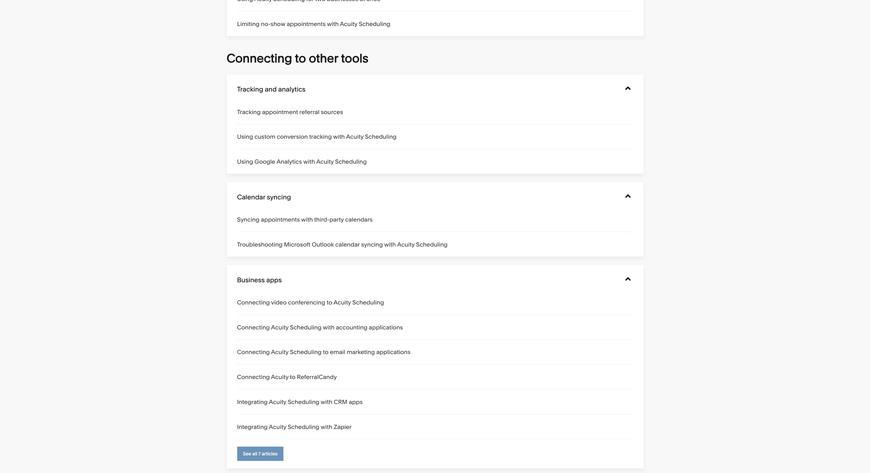 Task type: locate. For each thing, give the bounding box(es) containing it.
tracking for tracking and analytics
[[237, 85, 263, 93]]

other
[[309, 51, 338, 66]]

all
[[252, 452, 257, 457]]

party
[[330, 216, 344, 223]]

tracking up "custom"
[[237, 108, 261, 116]]

see all 7 articles link
[[237, 448, 284, 462]]

using
[[237, 133, 253, 140], [237, 158, 253, 165]]

2 integrating from the top
[[237, 424, 268, 431]]

1 vertical spatial using
[[237, 158, 253, 165]]

appointments right the show
[[287, 20, 326, 27]]

0 vertical spatial appointments
[[287, 20, 326, 27]]

tracking
[[237, 85, 263, 93], [237, 108, 261, 116]]

using left "custom"
[[237, 133, 253, 140]]

1 vertical spatial tracking
[[237, 108, 261, 116]]

7
[[258, 452, 261, 457]]

zapier
[[334, 424, 352, 431]]

connecting acuity scheduling to email marketing applications link
[[237, 349, 411, 356]]

apps
[[266, 276, 282, 284], [349, 399, 363, 406]]

connecting acuity scheduling with accounting applications link
[[237, 324, 403, 331]]

syncing right calendar
[[361, 241, 383, 248]]

accounting
[[336, 324, 368, 331]]

calendar
[[237, 193, 265, 201]]

0 vertical spatial using
[[237, 133, 253, 140]]

appointment
[[262, 108, 298, 116]]

with
[[327, 20, 339, 27], [333, 133, 345, 140], [303, 158, 315, 165], [301, 216, 313, 223], [384, 241, 396, 248], [323, 324, 335, 331], [321, 399, 332, 406], [321, 424, 332, 431]]

google
[[255, 158, 275, 165]]

0 vertical spatial applications
[[369, 324, 403, 331]]

conversion
[[277, 133, 308, 140]]

acuity
[[340, 20, 357, 27], [346, 133, 364, 140], [316, 158, 334, 165], [397, 241, 415, 248], [334, 299, 351, 306], [271, 324, 289, 331], [271, 349, 289, 356], [271, 374, 289, 381], [269, 399, 286, 406], [269, 424, 286, 431]]

tracking left and
[[237, 85, 263, 93]]

integrating acuity scheduling with zapier
[[237, 424, 352, 431]]

0 vertical spatial angle down image
[[625, 84, 631, 93]]

connecting to other tools
[[227, 51, 369, 66]]

1 vertical spatial apps
[[349, 399, 363, 406]]

connecting to other tools link
[[227, 51, 369, 66]]

connecting
[[227, 51, 292, 66], [237, 299, 270, 306], [237, 324, 270, 331], [237, 349, 270, 356], [237, 374, 270, 381]]

tools
[[341, 51, 369, 66]]

apps right crm
[[349, 399, 363, 406]]

apps up video
[[266, 276, 282, 284]]

1 using from the top
[[237, 133, 253, 140]]

0 vertical spatial integrating
[[237, 399, 268, 406]]

syncing
[[237, 216, 260, 223]]

0 vertical spatial syncing
[[267, 193, 291, 201]]

1 vertical spatial integrating
[[237, 424, 268, 431]]

troubleshooting microsoft outlook calendar syncing with acuity scheduling
[[237, 241, 448, 248]]

to
[[295, 51, 306, 66], [327, 299, 332, 306], [323, 349, 329, 356], [290, 374, 296, 381]]

tracking for tracking appointment referral sources
[[237, 108, 261, 116]]

video
[[271, 299, 287, 306]]

outlook
[[312, 241, 334, 248]]

2 angle down image from the top
[[625, 192, 631, 200]]

troubleshooting
[[237, 241, 283, 248]]

using google analytics with acuity scheduling link
[[237, 158, 367, 165]]

using left google
[[237, 158, 253, 165]]

tracking appointment referral sources
[[237, 108, 343, 116]]

see all 7 articles
[[243, 452, 278, 457]]

to left other
[[295, 51, 306, 66]]

scheduling
[[359, 20, 391, 27], [365, 133, 397, 140], [335, 158, 367, 165], [416, 241, 448, 248], [352, 299, 384, 306], [290, 324, 322, 331], [290, 349, 322, 356], [288, 399, 319, 406], [288, 424, 319, 431]]

syncing right calendar on the left of page
[[267, 193, 291, 201]]

connecting for connecting acuity scheduling to email marketing applications
[[237, 349, 270, 356]]

1 horizontal spatial syncing
[[361, 241, 383, 248]]

articles
[[262, 452, 278, 457]]

custom
[[255, 133, 276, 140]]

integrating for integrating acuity scheduling with zapier
[[237, 424, 268, 431]]

1 tracking from the top
[[237, 85, 263, 93]]

0 vertical spatial apps
[[266, 276, 282, 284]]

appointments
[[287, 20, 326, 27], [261, 216, 300, 223]]

angle down image for tracking and analytics
[[625, 84, 631, 93]]

using custom conversion tracking with acuity scheduling
[[237, 133, 397, 140]]

applications
[[369, 324, 403, 331], [376, 349, 411, 356]]

1 angle down image from the top
[[625, 84, 631, 93]]

syncing
[[267, 193, 291, 201], [361, 241, 383, 248]]

integrating
[[237, 399, 268, 406], [237, 424, 268, 431]]

see
[[243, 452, 251, 457]]

tracking appointment referral sources link
[[237, 108, 343, 116]]

angle down image
[[625, 84, 631, 93], [625, 192, 631, 200]]

1 vertical spatial syncing
[[361, 241, 383, 248]]

1 vertical spatial appointments
[[261, 216, 300, 223]]

using google analytics with acuity scheduling
[[237, 158, 367, 165]]

conferencing
[[288, 299, 325, 306]]

calendar
[[335, 241, 360, 248]]

1 vertical spatial angle down image
[[625, 192, 631, 200]]

connecting for connecting acuity scheduling with accounting applications
[[237, 324, 270, 331]]

integrating for integrating acuity scheduling with crm apps
[[237, 399, 268, 406]]

referralcandy
[[297, 374, 337, 381]]

2 tracking from the top
[[237, 108, 261, 116]]

limiting no-show appointments with acuity scheduling link
[[237, 20, 391, 27]]

appointments down the calendar syncing
[[261, 216, 300, 223]]

applications right marketing
[[376, 349, 411, 356]]

using for using google analytics with acuity scheduling
[[237, 158, 253, 165]]

applications right accounting
[[369, 324, 403, 331]]

2 using from the top
[[237, 158, 253, 165]]

tracking
[[309, 133, 332, 140]]

business
[[237, 276, 265, 284]]

integrating acuity scheduling with crm apps
[[237, 399, 363, 406]]

calendar syncing
[[237, 193, 291, 201]]

1 integrating from the top
[[237, 399, 268, 406]]

0 vertical spatial tracking
[[237, 85, 263, 93]]



Task type: describe. For each thing, give the bounding box(es) containing it.
business apps
[[237, 276, 282, 284]]

no-
[[261, 20, 271, 27]]

0 horizontal spatial apps
[[266, 276, 282, 284]]

1 horizontal spatial apps
[[349, 399, 363, 406]]

connecting acuity to referralcandy link
[[237, 374, 337, 381]]

1 vertical spatial applications
[[376, 349, 411, 356]]

integrating acuity scheduling with crm apps link
[[237, 399, 363, 406]]

crm
[[334, 399, 347, 406]]

syncing appointments with third-party calendars link
[[237, 216, 373, 223]]

connecting acuity scheduling with accounting applications
[[237, 324, 403, 331]]

limiting
[[237, 20, 260, 27]]

limiting no-show appointments with acuity scheduling
[[237, 20, 391, 27]]

connecting video conferencing to acuity scheduling link
[[237, 299, 384, 306]]

angle down image for calendar syncing
[[625, 192, 631, 200]]

to left 'email'
[[323, 349, 329, 356]]

integrating acuity scheduling with zapier link
[[237, 424, 352, 431]]

0 horizontal spatial syncing
[[267, 193, 291, 201]]

to right conferencing
[[327, 299, 332, 306]]

analytics
[[278, 85, 306, 93]]

calendars
[[345, 216, 373, 223]]

third-
[[314, 216, 330, 223]]

and
[[265, 85, 277, 93]]

email
[[330, 349, 345, 356]]

marketing
[[347, 349, 375, 356]]

connecting for connecting to other tools
[[227, 51, 292, 66]]

tracking and analytics
[[237, 85, 306, 93]]

to left referralcandy
[[290, 374, 296, 381]]

connecting video conferencing to acuity scheduling
[[237, 299, 384, 306]]

referral
[[300, 108, 320, 116]]

connecting for connecting video conferencing to acuity scheduling
[[237, 299, 270, 306]]

microsoft
[[284, 241, 310, 248]]

using for using custom conversion tracking with acuity scheduling
[[237, 133, 253, 140]]

sources
[[321, 108, 343, 116]]

angle down image
[[625, 275, 631, 283]]

analytics
[[277, 158, 302, 165]]

troubleshooting microsoft outlook calendar syncing with acuity scheduling link
[[237, 241, 448, 248]]

connecting acuity to referralcandy
[[237, 374, 337, 381]]

connecting for connecting acuity to referralcandy
[[237, 374, 270, 381]]

show
[[271, 20, 285, 27]]

using custom conversion tracking with acuity scheduling link
[[237, 133, 397, 140]]

connecting acuity scheduling to email marketing applications
[[237, 349, 411, 356]]

syncing appointments with third-party calendars
[[237, 216, 373, 223]]



Task type: vqa. For each thing, say whether or not it's contained in the screenshot.
Collecting taxes in Acuity Scheduling
no



